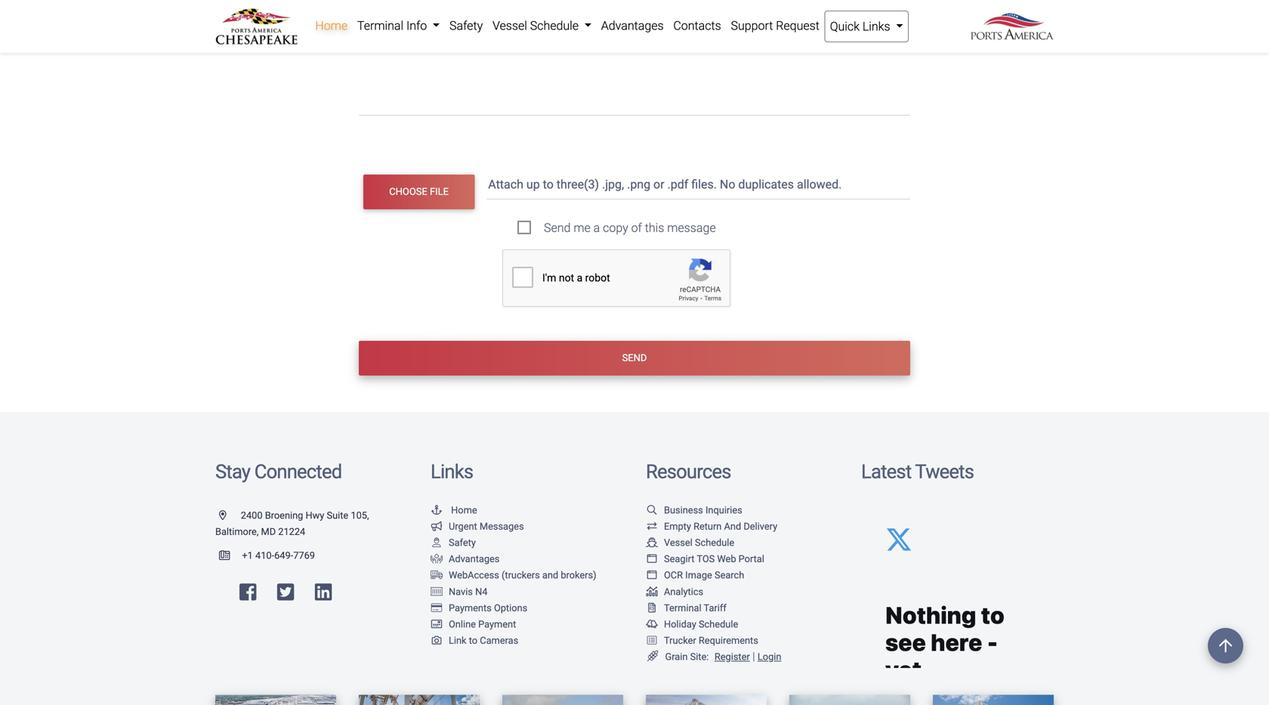 Task type: locate. For each thing, give the bounding box(es) containing it.
analytics image
[[646, 587, 658, 596]]

1 horizontal spatial home
[[451, 504, 477, 516]]

terminal for terminal tariff
[[664, 602, 702, 614]]

0 vertical spatial browser image
[[646, 554, 658, 564]]

1 vertical spatial safety link
[[431, 537, 476, 548]]

terminal for terminal info
[[357, 19, 404, 33]]

vessel schedule
[[493, 19, 582, 33], [664, 537, 735, 548]]

home up urgent
[[451, 504, 477, 516]]

1 vertical spatial home link
[[431, 504, 477, 516]]

1 vertical spatial vessel
[[664, 537, 693, 548]]

anchor image
[[431, 505, 443, 515]]

2 browser image from the top
[[646, 570, 658, 580]]

0 horizontal spatial advantages link
[[431, 553, 500, 565]]

1 horizontal spatial vessel schedule link
[[646, 537, 735, 548]]

file
[[430, 186, 449, 197]]

credit card front image
[[431, 619, 443, 629]]

holiday schedule link
[[646, 619, 739, 630]]

vessel right issue
[[493, 19, 527, 33]]

payments options link
[[431, 602, 528, 614]]

analytics
[[664, 586, 704, 597]]

1 browser image from the top
[[646, 554, 658, 564]]

navis n4
[[449, 586, 488, 597]]

browser image for ocr
[[646, 570, 658, 580]]

safety link right info
[[445, 11, 488, 41]]

twitter square image
[[277, 582, 294, 602]]

schedule for bells icon
[[699, 619, 739, 630]]

search
[[715, 570, 745, 581]]

0 horizontal spatial terminal
[[357, 19, 404, 33]]

0 vertical spatial advantages
[[601, 19, 664, 33]]

terminal info link
[[353, 11, 445, 41]]

1 vertical spatial safety
[[449, 537, 476, 548]]

tweets
[[916, 460, 974, 483]]

0 vertical spatial schedule
[[530, 19, 579, 33]]

0 vertical spatial terminal
[[357, 19, 404, 33]]

browser image inside seagirt tos web portal link
[[646, 554, 658, 564]]

1 vertical spatial terminal
[[664, 602, 702, 614]]

home link up urgent
[[431, 504, 477, 516]]

choose
[[389, 186, 428, 197]]

1 horizontal spatial home link
[[431, 504, 477, 516]]

1 horizontal spatial vessel schedule
[[664, 537, 735, 548]]

home link
[[311, 11, 353, 41], [431, 504, 477, 516]]

browser image
[[646, 554, 658, 564], [646, 570, 658, 580]]

|
[[753, 650, 755, 663]]

0 vertical spatial home
[[315, 19, 348, 33]]

1 vertical spatial schedule
[[695, 537, 735, 548]]

browser image inside ocr image search link
[[646, 570, 658, 580]]

1 horizontal spatial advantages
[[601, 19, 664, 33]]

trucker
[[664, 635, 697, 646]]

advantages
[[601, 19, 664, 33], [449, 553, 500, 565]]

advantages inside advantages link
[[601, 19, 664, 33]]

safety
[[450, 19, 483, 33], [449, 537, 476, 548]]

terminal tariff
[[664, 602, 727, 614]]

safety link down urgent
[[431, 537, 476, 548]]

0 horizontal spatial vessel
[[493, 19, 527, 33]]

md
[[261, 526, 276, 537]]

0 vertical spatial safety link
[[445, 11, 488, 41]]

home link left specify
[[311, 11, 353, 41]]

login link
[[758, 651, 782, 663]]

to
[[469, 635, 478, 646]]

payments options
[[449, 602, 528, 614]]

links
[[863, 19, 891, 34], [431, 460, 473, 483]]

safety down urgent
[[449, 537, 476, 548]]

advantages up webaccess
[[449, 553, 500, 565]]

online payment link
[[431, 619, 516, 630]]

0 vertical spatial links
[[863, 19, 891, 34]]

1 vertical spatial home
[[451, 504, 477, 516]]

trucker requirements
[[664, 635, 759, 646]]

1 vertical spatial browser image
[[646, 570, 658, 580]]

empty
[[664, 521, 691, 532]]

login
[[758, 651, 782, 663]]

browser image down ship image
[[646, 554, 658, 564]]

1 horizontal spatial terminal
[[664, 602, 702, 614]]

map marker alt image
[[219, 510, 239, 520]]

support request link
[[726, 11, 825, 41]]

0 horizontal spatial home
[[315, 19, 348, 33]]

2 vertical spatial schedule
[[699, 619, 739, 630]]

0 horizontal spatial vessel schedule
[[493, 19, 582, 33]]

0 vertical spatial home link
[[311, 11, 353, 41]]

links right "quick"
[[863, 19, 891, 34]]

home left specify
[[315, 19, 348, 33]]

1 vertical spatial vessel schedule link
[[646, 537, 735, 548]]

latest
[[862, 460, 912, 483]]

home
[[315, 19, 348, 33], [451, 504, 477, 516]]

browser image up analytics icon
[[646, 570, 658, 580]]

container storage image
[[431, 587, 443, 596]]

contacts link
[[669, 11, 726, 41]]

+1 410-649-7769 link
[[215, 550, 315, 561]]

links up anchor image
[[431, 460, 473, 483]]

21224
[[278, 526, 305, 537]]

+1 410-649-7769
[[242, 550, 315, 561]]

copy
[[603, 221, 629, 235]]

hand receiving image
[[431, 554, 443, 564]]

safety right info
[[450, 19, 483, 33]]

register
[[715, 651, 750, 663]]

7769
[[293, 550, 315, 561]]

quick
[[830, 19, 860, 34]]

request
[[776, 19, 820, 33]]

terminal
[[357, 19, 404, 33], [664, 602, 702, 614]]

vessel down empty
[[664, 537, 693, 548]]

1 horizontal spatial vessel
[[664, 537, 693, 548]]

connected
[[255, 460, 342, 483]]

online
[[449, 619, 476, 630]]

terminal tariff link
[[646, 602, 727, 614]]

messages
[[480, 521, 524, 532]]

2400 broening hwy suite 105, baltimore, md 21224
[[215, 510, 369, 537]]

0 horizontal spatial links
[[431, 460, 473, 483]]

0 vertical spatial safety
[[450, 19, 483, 33]]

0 horizontal spatial home link
[[311, 11, 353, 41]]

delivery
[[744, 521, 778, 532]]

advantages left contacts
[[601, 19, 664, 33]]

advantages link up webaccess
[[431, 553, 500, 565]]

Attach up to three(3) .jpg, .png or .pdf files. No duplicates allowed. text field
[[487, 170, 914, 199]]

go to top image
[[1209, 628, 1244, 664]]

0 vertical spatial vessel
[[493, 19, 527, 33]]

0 vertical spatial vessel schedule
[[493, 19, 582, 33]]

online payment
[[449, 619, 516, 630]]

seagirt tos web portal
[[664, 553, 765, 565]]

message
[[668, 221, 716, 235]]

1 horizontal spatial advantages link
[[597, 11, 669, 41]]

image
[[686, 570, 713, 581]]

0 vertical spatial vessel schedule link
[[488, 11, 597, 41]]

n4
[[475, 586, 488, 597]]

specify your issue
[[359, 13, 455, 27]]

business inquiries link
[[646, 504, 743, 516]]

safety link
[[445, 11, 488, 41], [431, 537, 476, 548]]

support
[[731, 19, 773, 33]]

advantages link left contacts
[[597, 11, 669, 41]]

choose file
[[389, 186, 449, 197]]

0 horizontal spatial advantages
[[449, 553, 500, 565]]

send
[[544, 221, 571, 235]]

info
[[407, 19, 427, 33]]

webaccess
[[449, 570, 499, 581]]

0 vertical spatial advantages link
[[597, 11, 669, 41]]

search image
[[646, 505, 658, 515]]

cameras
[[480, 635, 519, 646]]

vessel schedule link
[[488, 11, 597, 41], [646, 537, 735, 548]]

empty return and delivery
[[664, 521, 778, 532]]



Task type: vqa. For each thing, say whether or not it's contained in the screenshot.
Hourly Average Daily Average
no



Task type: describe. For each thing, give the bounding box(es) containing it.
linkedin image
[[315, 582, 332, 602]]

urgent messages link
[[431, 521, 524, 532]]

1 vertical spatial advantages link
[[431, 553, 500, 565]]

1 horizontal spatial links
[[863, 19, 891, 34]]

specify
[[359, 13, 398, 27]]

send me a copy of this message
[[544, 221, 716, 235]]

credit card image
[[431, 603, 443, 613]]

resources
[[646, 460, 731, 483]]

tos
[[697, 553, 715, 565]]

Specify your issue text field
[[359, 3, 911, 115]]

+1
[[242, 550, 253, 561]]

a
[[594, 221, 600, 235]]

file invoice image
[[646, 603, 658, 613]]

and
[[724, 521, 742, 532]]

home link for terminal info link
[[311, 11, 353, 41]]

safety link for the bottommost advantages link
[[431, 537, 476, 548]]

hwy
[[306, 510, 324, 521]]

link
[[449, 635, 467, 646]]

latest tweets
[[862, 460, 974, 483]]

analytics link
[[646, 586, 704, 597]]

seagirt tos web portal link
[[646, 553, 765, 565]]

support request
[[731, 19, 820, 33]]

issue
[[427, 13, 455, 27]]

business
[[664, 504, 703, 516]]

stay
[[215, 460, 250, 483]]

return
[[694, 521, 722, 532]]

portal
[[739, 553, 765, 565]]

grain site: register | login
[[665, 650, 782, 663]]

ocr
[[664, 570, 683, 581]]

send button
[[359, 341, 911, 376]]

stay connected
[[215, 460, 342, 483]]

business inquiries
[[664, 504, 743, 516]]

brokers)
[[561, 570, 597, 581]]

2400 broening hwy suite 105, baltimore, md 21224 link
[[215, 510, 369, 537]]

this
[[645, 221, 665, 235]]

phone office image
[[219, 551, 242, 560]]

and
[[543, 570, 559, 581]]

quick links
[[830, 19, 894, 34]]

empty return and delivery link
[[646, 521, 778, 532]]

contacts
[[674, 19, 722, 33]]

quick links link
[[825, 11, 909, 42]]

trucker requirements link
[[646, 635, 759, 646]]

list alt image
[[646, 636, 658, 645]]

payment
[[478, 619, 516, 630]]

options
[[494, 602, 528, 614]]

link to cameras link
[[431, 635, 519, 646]]

1 vertical spatial vessel schedule
[[664, 537, 735, 548]]

broening
[[265, 510, 303, 521]]

camera image
[[431, 636, 443, 645]]

home link for urgent messages link on the bottom of the page
[[431, 504, 477, 516]]

649-
[[274, 550, 293, 561]]

register link
[[712, 651, 750, 663]]

exchange image
[[646, 521, 658, 531]]

navis
[[449, 586, 473, 597]]

2400
[[241, 510, 263, 521]]

browser image for seagirt
[[646, 554, 658, 564]]

home inside 'link'
[[315, 19, 348, 33]]

send
[[622, 352, 647, 364]]

1 vertical spatial links
[[431, 460, 473, 483]]

ship image
[[646, 538, 658, 547]]

schedule for ship image
[[695, 537, 735, 548]]

me
[[574, 221, 591, 235]]

of
[[632, 221, 642, 235]]

webaccess (truckers and brokers) link
[[431, 570, 597, 581]]

urgent
[[449, 521, 477, 532]]

bells image
[[646, 619, 658, 629]]

0 horizontal spatial vessel schedule link
[[488, 11, 597, 41]]

web
[[718, 553, 737, 565]]

105,
[[351, 510, 369, 521]]

user hard hat image
[[431, 538, 443, 547]]

1 vertical spatial advantages
[[449, 553, 500, 565]]

urgent messages
[[449, 521, 524, 532]]

bullhorn image
[[431, 521, 443, 531]]

safety link for the left vessel schedule link
[[445, 11, 488, 41]]

tariff
[[704, 602, 727, 614]]

suite
[[327, 510, 349, 521]]

site:
[[691, 651, 709, 663]]

ocr image search link
[[646, 570, 745, 581]]

ocr image search
[[664, 570, 745, 581]]

terminal info
[[357, 19, 430, 33]]

your
[[401, 13, 424, 27]]

webaccess (truckers and brokers)
[[449, 570, 597, 581]]

payments
[[449, 602, 492, 614]]

wheat image
[[646, 651, 660, 662]]

(truckers
[[502, 570, 540, 581]]

410-
[[255, 550, 274, 561]]

facebook square image
[[240, 582, 257, 602]]

holiday
[[664, 619, 697, 630]]

truck container image
[[431, 570, 443, 580]]

requirements
[[699, 635, 759, 646]]



